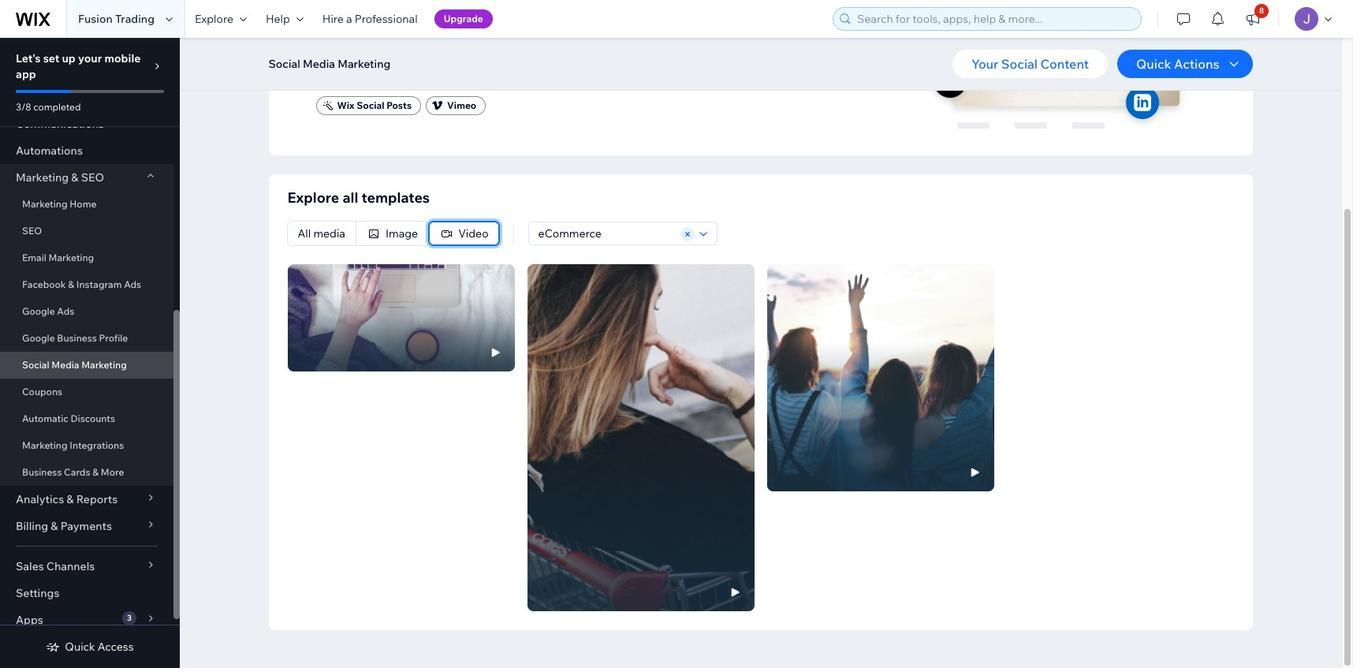 Task type: vqa. For each thing, say whether or not it's contained in the screenshot.
much
no



Task type: describe. For each thing, give the bounding box(es) containing it.
to
[[346, 72, 356, 86]]

hire a professional
[[323, 12, 418, 26]]

social media marketing link
[[0, 352, 174, 379]]

Search for tools, apps, help & more... field
[[853, 8, 1137, 30]]

& for seo
[[71, 170, 79, 185]]

instagram
[[76, 278, 122, 290]]

marketing down profile
[[81, 359, 127, 371]]

analytics & reports button
[[0, 486, 174, 513]]

in
[[593, 72, 602, 86]]

google ads link
[[0, 298, 174, 325]]

vimeo
[[447, 99, 477, 111]]

automatic discounts link
[[0, 405, 174, 432]]

profile
[[99, 332, 128, 344]]

& left more
[[92, 466, 99, 478]]

design
[[359, 72, 394, 86]]

3
[[127, 613, 132, 623]]

social inside "button"
[[1002, 56, 1038, 72]]

settings link
[[0, 580, 174, 607]]

home
[[70, 198, 97, 210]]

billing & payments
[[16, 519, 112, 533]]

email marketing link
[[0, 245, 174, 271]]

mobile
[[104, 51, 141, 65]]

marketing & seo
[[16, 170, 104, 185]]

marketing home link
[[0, 191, 174, 218]]

marketing integrations link
[[0, 432, 174, 459]]

upgrade
[[444, 13, 483, 24]]

social media marketing for 'social media marketing' button
[[269, 57, 391, 71]]

video
[[458, 226, 489, 241]]

help button
[[256, 0, 313, 38]]

a
[[346, 12, 352, 26]]

seo link
[[0, 218, 174, 245]]

marketing integrations
[[22, 439, 124, 451]]

media for 'social media marketing' button
[[303, 57, 335, 71]]

8
[[1260, 6, 1265, 16]]

explore all templates
[[288, 189, 430, 207]]

3/8
[[16, 101, 31, 113]]

3/8 completed
[[16, 101, 81, 113]]

quick for quick actions
[[1137, 56, 1172, 72]]

sales
[[16, 559, 44, 574]]

sidebar element
[[0, 0, 180, 668]]

video button
[[429, 222, 499, 245]]

social inside sidebar element
[[22, 359, 49, 371]]

settings
[[16, 586, 60, 600]]

seo inside dropdown button
[[81, 170, 104, 185]]

analytics & reports
[[16, 492, 118, 506]]

new?
[[454, 72, 481, 86]]

facebook & instagram ads link
[[0, 271, 174, 298]]

communications button
[[0, 110, 174, 137]]

hire
[[323, 12, 344, 26]]

app
[[16, 67, 36, 81]]

templates
[[362, 189, 430, 207]]

google for google business profile
[[22, 332, 55, 344]]

analytics
[[16, 492, 64, 506]]

discounts
[[71, 413, 115, 424]]

tools:
[[604, 72, 632, 86]]

want to design something new? try one of wix's built-in tools:
[[316, 72, 632, 86]]

actions
[[1175, 56, 1220, 72]]

help
[[266, 12, 290, 26]]

all
[[298, 226, 311, 241]]

upgrade button
[[434, 9, 493, 28]]

automations
[[16, 144, 83, 158]]

let's set up your mobile app
[[16, 51, 141, 81]]

want
[[316, 72, 343, 86]]

billing
[[16, 519, 48, 533]]

& for payments
[[51, 519, 58, 533]]

social media marketing button
[[261, 52, 399, 76]]

content
[[1041, 56, 1089, 72]]

quick actions
[[1137, 56, 1220, 72]]

all media button
[[288, 222, 356, 245]]

marketing down marketing & seo
[[22, 198, 68, 210]]

up
[[62, 51, 76, 65]]

automatic discounts
[[22, 413, 115, 424]]

quick actions button
[[1118, 50, 1253, 78]]

automatic
[[22, 413, 69, 424]]

business cards & more
[[22, 466, 124, 478]]

your social content button
[[953, 50, 1108, 78]]

social inside button
[[269, 57, 300, 71]]



Task type: locate. For each thing, give the bounding box(es) containing it.
all
[[343, 189, 358, 207]]

media inside button
[[303, 57, 335, 71]]

google business profile
[[22, 332, 128, 344]]

business cards & more link
[[0, 459, 174, 486]]

access
[[98, 640, 134, 654]]

marketing down automations
[[16, 170, 69, 185]]

image button
[[357, 222, 428, 245]]

quick inside sidebar element
[[65, 640, 95, 654]]

media down "google business profile"
[[52, 359, 79, 371]]

& right billing
[[51, 519, 58, 533]]

facebook
[[22, 278, 66, 290]]

completed
[[33, 101, 81, 113]]

quick inside button
[[1137, 56, 1172, 72]]

1 vertical spatial ads
[[57, 305, 74, 317]]

google ads
[[22, 305, 74, 317]]

marketing
[[338, 57, 391, 71], [16, 170, 69, 185], [22, 198, 68, 210], [49, 252, 94, 263], [81, 359, 127, 371], [22, 439, 68, 451]]

1 horizontal spatial media
[[303, 57, 335, 71]]

explore left the help
[[195, 12, 233, 26]]

1 horizontal spatial explore
[[288, 189, 339, 207]]

2 google from the top
[[22, 332, 55, 344]]

& left reports
[[67, 492, 74, 506]]

0 vertical spatial ads
[[124, 278, 141, 290]]

social inside button
[[357, 99, 385, 111]]

more
[[101, 466, 124, 478]]

social media marketing inside button
[[269, 57, 391, 71]]

reports
[[76, 492, 118, 506]]

0 horizontal spatial seo
[[22, 225, 42, 237]]

apps
[[16, 613, 43, 627]]

posts
[[387, 99, 412, 111]]

try
[[484, 72, 500, 86]]

0 vertical spatial media
[[303, 57, 335, 71]]

media for social media marketing link on the bottom left of the page
[[52, 359, 79, 371]]

social media marketing
[[269, 57, 391, 71], [22, 359, 127, 371]]

of
[[524, 72, 534, 86]]

channels
[[46, 559, 95, 574]]

google for google ads
[[22, 305, 55, 317]]

1 horizontal spatial quick
[[1137, 56, 1172, 72]]

marketing inside button
[[338, 57, 391, 71]]

& right facebook on the top left of page
[[68, 278, 74, 290]]

marketing down automatic
[[22, 439, 68, 451]]

let's
[[16, 51, 41, 65]]

0 horizontal spatial social media marketing
[[22, 359, 127, 371]]

0 horizontal spatial quick
[[65, 640, 95, 654]]

google business profile link
[[0, 325, 174, 352]]

social media marketing inside sidebar element
[[22, 359, 127, 371]]

quick access button
[[46, 640, 134, 654]]

ads up "google business profile"
[[57, 305, 74, 317]]

google down google ads
[[22, 332, 55, 344]]

built-
[[566, 72, 593, 86]]

social
[[1002, 56, 1038, 72], [269, 57, 300, 71], [357, 99, 385, 111], [22, 359, 49, 371]]

1 vertical spatial media
[[52, 359, 79, 371]]

quick for quick access
[[65, 640, 95, 654]]

&
[[71, 170, 79, 185], [68, 278, 74, 290], [92, 466, 99, 478], [67, 492, 74, 506], [51, 519, 58, 533]]

integrations
[[70, 439, 124, 451]]

business down google ads link
[[57, 332, 97, 344]]

0 vertical spatial business
[[57, 332, 97, 344]]

trading
[[115, 12, 155, 26]]

media up want
[[303, 57, 335, 71]]

ads inside "facebook & instagram ads" link
[[124, 278, 141, 290]]

your social content
[[972, 56, 1089, 72]]

0 vertical spatial seo
[[81, 170, 104, 185]]

0 vertical spatial google
[[22, 305, 55, 317]]

media
[[314, 226, 346, 241]]

email marketing
[[22, 252, 94, 263]]

business
[[57, 332, 97, 344], [22, 466, 62, 478]]

social media marketing up want
[[269, 57, 391, 71]]

0 horizontal spatial explore
[[195, 12, 233, 26]]

0 horizontal spatial ads
[[57, 305, 74, 317]]

1 horizontal spatial ads
[[124, 278, 141, 290]]

all media
[[298, 226, 346, 241]]

marketing home
[[22, 198, 97, 210]]

& inside popup button
[[67, 492, 74, 506]]

0 vertical spatial social media marketing
[[269, 57, 391, 71]]

marketing & seo button
[[0, 164, 174, 191]]

hire a professional link
[[313, 0, 427, 38]]

fusion trading
[[78, 12, 155, 26]]

media inside sidebar element
[[52, 359, 79, 371]]

business up analytics
[[22, 466, 62, 478]]

media
[[303, 57, 335, 71], [52, 359, 79, 371]]

0 vertical spatial quick
[[1137, 56, 1172, 72]]

marketing up facebook & instagram ads
[[49, 252, 94, 263]]

payments
[[60, 519, 112, 533]]

social up coupons
[[22, 359, 49, 371]]

facebook & instagram ads
[[22, 278, 141, 290]]

seo up email
[[22, 225, 42, 237]]

your
[[78, 51, 102, 65]]

coupons
[[22, 386, 62, 398]]

wix social posts
[[337, 99, 412, 111]]

& up home
[[71, 170, 79, 185]]

social media marketing for social media marketing link on the bottom left of the page
[[22, 359, 127, 371]]

& for instagram
[[68, 278, 74, 290]]

8 button
[[1236, 0, 1271, 38]]

explore for explore all templates
[[288, 189, 339, 207]]

1 vertical spatial seo
[[22, 225, 42, 237]]

billing & payments button
[[0, 513, 174, 540]]

automations link
[[0, 137, 174, 164]]

seo up marketing home link
[[81, 170, 104, 185]]

social media marketing down "google business profile"
[[22, 359, 127, 371]]

quick left actions
[[1137, 56, 1172, 72]]

explore for explore
[[195, 12, 233, 26]]

1 vertical spatial business
[[22, 466, 62, 478]]

marketing inside dropdown button
[[16, 170, 69, 185]]

All categories field
[[534, 222, 678, 245]]

0 vertical spatial explore
[[195, 12, 233, 26]]

coupons link
[[0, 379, 174, 405]]

1 vertical spatial explore
[[288, 189, 339, 207]]

0 horizontal spatial media
[[52, 359, 79, 371]]

marketing inside "link"
[[49, 252, 94, 263]]

something
[[396, 72, 451, 86]]

set
[[43, 51, 59, 65]]

sales channels button
[[0, 553, 174, 580]]

social right the wix at the left top of page
[[357, 99, 385, 111]]

google down facebook on the top left of page
[[22, 305, 55, 317]]

sales channels
[[16, 559, 95, 574]]

cards
[[64, 466, 90, 478]]

social right your
[[1002, 56, 1038, 72]]

wix social posts button
[[316, 96, 421, 115]]

google
[[22, 305, 55, 317], [22, 332, 55, 344]]

quick access
[[65, 640, 134, 654]]

& for reports
[[67, 492, 74, 506]]

your
[[972, 56, 999, 72]]

1 horizontal spatial social media marketing
[[269, 57, 391, 71]]

ads inside google ads link
[[57, 305, 74, 317]]

marketing up the design at left
[[338, 57, 391, 71]]

seo
[[81, 170, 104, 185], [22, 225, 42, 237]]

1 horizontal spatial seo
[[81, 170, 104, 185]]

vimeo button
[[426, 96, 486, 115]]

explore up the 'all media' button
[[288, 189, 339, 207]]

ads
[[124, 278, 141, 290], [57, 305, 74, 317]]

communications
[[16, 117, 104, 131]]

social down help button
[[269, 57, 300, 71]]

1 vertical spatial quick
[[65, 640, 95, 654]]

quick
[[1137, 56, 1172, 72], [65, 640, 95, 654]]

wix's
[[537, 72, 563, 86]]

one
[[502, 72, 522, 86]]

1 vertical spatial social media marketing
[[22, 359, 127, 371]]

1 google from the top
[[22, 305, 55, 317]]

ads right instagram
[[124, 278, 141, 290]]

quick left access
[[65, 640, 95, 654]]

1 vertical spatial google
[[22, 332, 55, 344]]



